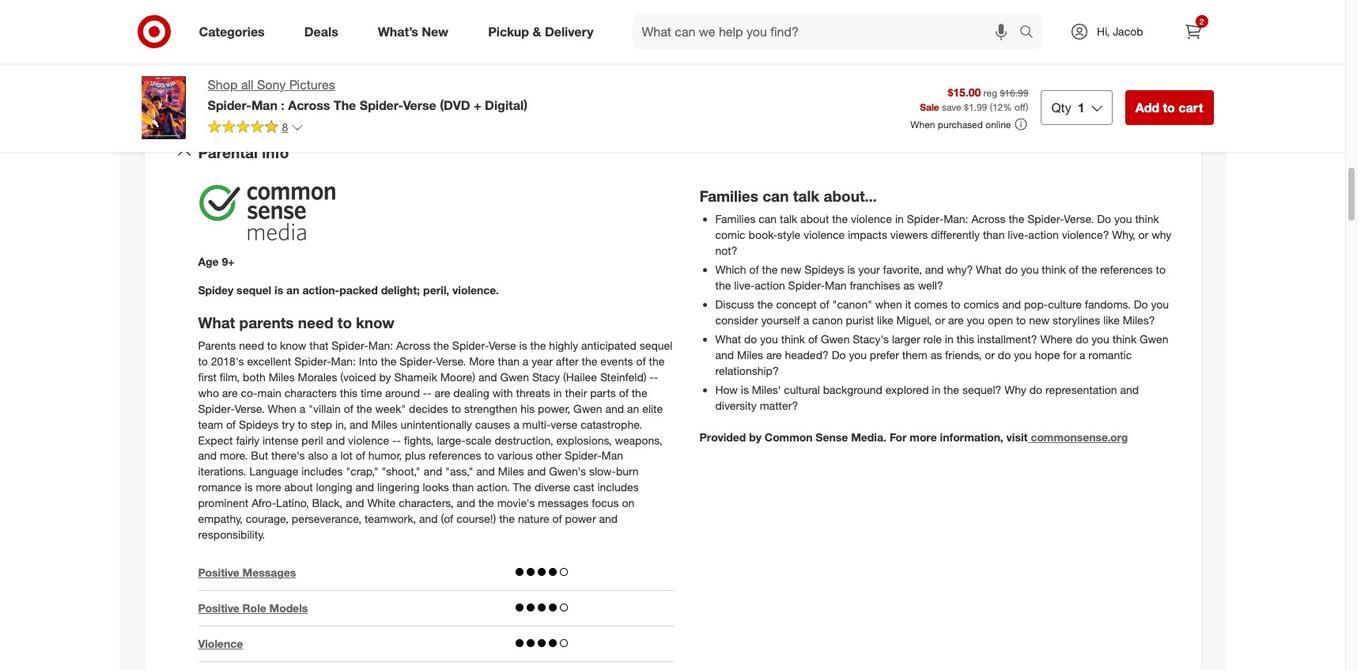 Task type: vqa. For each thing, say whether or not it's contained in the screenshot.
the returned
yes



Task type: locate. For each thing, give the bounding box(es) containing it.
do
[[1098, 212, 1112, 225], [1134, 297, 1148, 311], [832, 348, 846, 361]]

talk
[[793, 187, 820, 205], [780, 212, 798, 225]]

1 vertical spatial references
[[429, 449, 481, 462]]

relationship?
[[716, 364, 779, 377]]

of up canon
[[820, 297, 830, 311]]

2 horizontal spatial man:
[[944, 212, 969, 225]]

1 vertical spatial new
[[1030, 313, 1050, 327]]

1 vertical spatial about
[[284, 481, 313, 494]]

and up course!)
[[457, 496, 475, 510]]

+ right (dvd
[[474, 97, 482, 113]]

do
[[1005, 263, 1018, 276], [745, 332, 757, 346], [1076, 332, 1089, 346], [998, 348, 1011, 361], [1030, 383, 1043, 396]]

1 horizontal spatial cannot
[[317, 17, 351, 30]]

verse. inside families can talk about... families can talk about the violence in spider-man: across the spider-verse. do you think comic book-style violence impacts viewers differently than live-action violence? why, or why not? which of the new spideys is your favorite, and why? what do you think of the references to the live-action spider-man franchises as well? discuss the concept of "canon" when it comes to comics and pop-culture fandoms. do you consider yourself a canon purist like miguel, or are you open to new storylines like miles? what do you think of gwen stacy's larger role in this installment? where do you think gwen and miles are headed? do you prefer them as friends, or do you hope for a romantic relationship? how is miles' cultural background explored in the sequel? why do representation and diversity matter?
[[1064, 212, 1094, 225]]

1 horizontal spatial entry
[[380, 48, 405, 62]]

samoa
[[248, 48, 283, 62]]

lingering
[[377, 481, 420, 494]]

movie's
[[497, 496, 535, 510]]

0 horizontal spatial action
[[755, 278, 785, 292]]

1 horizontal spatial what
[[716, 332, 741, 346]]

sequel
[[237, 283, 272, 297], [640, 338, 673, 352]]

"shoot,"
[[382, 465, 421, 478]]

man inside shop all sony pictures spider-man : across the spider-verse (dvd + digital)
[[251, 97, 278, 113]]

of up in,
[[344, 402, 353, 415]]

verse.
[[1064, 212, 1094, 225], [436, 354, 466, 368], [235, 402, 265, 415]]

1 vertical spatial this
[[198, 33, 219, 46]]

pickup
[[488, 23, 529, 39]]

0 horizontal spatial that
[[249, 17, 268, 30]]

1 vertical spatial verse
[[489, 338, 516, 352]]

a
[[763, 17, 769, 30], [804, 313, 810, 327], [1080, 348, 1086, 361], [523, 354, 529, 368], [300, 402, 306, 415], [514, 417, 520, 431], [331, 449, 337, 462]]

0 vertical spatial cannot
[[317, 17, 351, 30]]

comes
[[915, 297, 948, 311]]

positive down responsibility.
[[198, 566, 240, 579]]

canon
[[813, 313, 843, 327]]

team
[[198, 417, 223, 431]]

2 vertical spatial be
[[284, 33, 296, 46]]

verse left (dvd
[[403, 97, 437, 113]]

than
[[983, 228, 1005, 241], [498, 354, 520, 368], [452, 481, 474, 494]]

1 vertical spatial for
[[806, 33, 819, 46]]

0 vertical spatial by
[[748, 17, 760, 30]]

by right provided at the right of page
[[749, 430, 762, 444]]

on
[[622, 496, 635, 510]]

latino,
[[276, 496, 309, 510]]

0 horizontal spatial when
[[268, 402, 297, 415]]

1 vertical spatial when
[[268, 402, 297, 415]]

headed?
[[785, 348, 829, 361]]

2 horizontal spatial verse.
[[1064, 212, 1094, 225]]

that up morales
[[310, 338, 329, 352]]

2 vertical spatial what
[[716, 332, 741, 346]]

positive for positive role models
[[198, 602, 240, 615]]

1 horizontal spatial violence
[[804, 228, 845, 241]]

book-
[[749, 228, 778, 241]]

courage,
[[246, 512, 289, 526]]

0 horizontal spatial violence
[[348, 433, 389, 447]]

multi-
[[523, 417, 551, 431]]

1 horizontal spatial do
[[1098, 212, 1112, 225]]

and down focus at the left bottom of the page
[[599, 512, 618, 526]]

made
[[860, 17, 888, 30]]

of right team
[[226, 417, 236, 431]]

2 vertical spatial than
[[452, 481, 474, 494]]

0 vertical spatial this
[[271, 17, 289, 30]]

to down the we regret that this item cannot be shipped to po boxes.
[[343, 33, 352, 46]]

2 positive from the top
[[198, 602, 240, 615]]

by up time
[[379, 370, 391, 383]]

0 horizontal spatial man:
[[331, 354, 356, 368]]

(of
[[441, 512, 454, 526]]

what down consider
[[716, 332, 741, 346]]

spider- down 'shop'
[[208, 97, 252, 113]]

in up viewers on the top right of the page
[[896, 212, 904, 225]]

by inside this item must be returned within 30 days of the date it was purchased in store, shipped, delivered by a shipt shopper, or made ready for pickup. see the return policy for complete information.
[[748, 17, 760, 30]]

is up afro- at the bottom left of the page
[[245, 481, 253, 494]]

also down minor on the top left
[[549, 48, 570, 62]]

2
[[1200, 17, 1204, 26]]

0 horizontal spatial this
[[198, 33, 219, 46]]

delivery
[[545, 23, 594, 39]]

positive for positive messages
[[198, 566, 240, 579]]

shipped up 'following'
[[370, 17, 410, 30]]

be inside this item must be returned within 30 days of the date it was purchased in store, shipped, delivered by a shipt shopper, or made ready for pickup. see the return policy for complete information.
[[776, 1, 788, 14]]

0 horizontal spatial purchased
[[938, 118, 983, 130]]

0 horizontal spatial be
[[284, 33, 296, 46]]

sense
[[816, 430, 848, 444]]

gwen down their
[[574, 402, 603, 415]]

(see up northern
[[286, 48, 307, 62]]

cultural
[[784, 383, 820, 396]]

deals link
[[291, 14, 358, 49]]

man: inside families can talk about... families can talk about the violence in spider-man: across the spider-verse. do you think comic book-style violence impacts viewers differently than live-action violence? why, or why not? which of the new spideys is your favorite, and why? what do you think of the references to the live-action spider-man franchises as well? discuss the concept of "canon" when it comes to comics and pop-culture fandoms. do you consider yourself a canon purist like miguel, or are you open to new storylines like miles? what do you think of gwen stacy's larger role in this installment? where do you think gwen and miles are headed? do you prefer them as friends, or do you hope for a romantic relationship? how is miles' cultural background explored in the sequel? why do representation and diversity matter?
[[944, 212, 969, 225]]

2 vertical spatial violence
[[348, 433, 389, 447]]

man: up into
[[368, 338, 393, 352]]

perseverance,
[[292, 512, 362, 526]]

2 horizontal spatial across
[[972, 212, 1006, 225]]

more up afro- at the bottom left of the page
[[256, 481, 281, 494]]

how
[[716, 383, 738, 396]]

0 vertical spatial spideys
[[805, 263, 845, 276]]

is left your
[[848, 263, 856, 276]]

2 horizontal spatial for
[[1064, 348, 1077, 361]]

1 vertical spatial sequel
[[640, 338, 673, 352]]

1 vertical spatial by
[[379, 370, 391, 383]]

viewers
[[891, 228, 928, 241]]

0 vertical spatial references
[[1101, 263, 1153, 276]]

an left action-
[[286, 283, 299, 297]]

discuss
[[716, 297, 755, 311]]

1 horizontal spatial the
[[513, 481, 532, 494]]

2 vertical spatial across
[[396, 338, 431, 352]]

1 vertical spatial spideys
[[239, 417, 279, 431]]

0 vertical spatial item
[[723, 1, 745, 14]]

and down other
[[527, 465, 546, 478]]

1 horizontal spatial verse
[[489, 338, 516, 352]]

hi, jacob
[[1097, 25, 1144, 38]]

a down concept
[[804, 313, 810, 327]]

an left elite
[[627, 402, 640, 415]]

under
[[408, 48, 437, 62], [198, 64, 227, 78], [227, 80, 255, 94]]

2 horizontal spatial do
[[1134, 297, 1148, 311]]

or
[[847, 17, 857, 30], [1139, 228, 1149, 241], [935, 313, 946, 327], [985, 348, 995, 361]]

0 horizontal spatial for
[[806, 33, 819, 46]]

comics
[[964, 297, 1000, 311]]

for right ready
[[922, 17, 935, 30]]

image of spider-man : across the spider-verse (dvd + digital) image
[[132, 76, 195, 139]]

0 vertical spatial more
[[910, 430, 937, 444]]

than right differently
[[983, 228, 1005, 241]]

this inside this item must be returned within 30 days of the date it was purchased in store, shipped, delivered by a shipt shopper, or made ready for pickup. see the return policy for complete information.
[[700, 1, 720, 14]]

0 horizontal spatial man
[[251, 97, 278, 113]]

looks
[[423, 481, 449, 494]]

(voiced
[[340, 370, 376, 383]]

the down pictures
[[334, 97, 356, 113]]

the inside what parents need to know parents need to know that spider-man: across the spider-verse is the highly anticipated sequel to 2018's excellent spider-man: into the spider-verse. more than a year after the events of the first film, both miles morales (voiced by shameik moore) and gwen stacy (hailee steinfeld) -- who are co-main characters this time around -- are dealing with threats in their parts of the spider-verse. when a "villain of the week" decides to strengthen his power, gwen and an elite team of spideys try to step in, and miles unintentionally causes a multi-verse catastrophe. expect fairly intense peril and violence -- fights, large-scale destruction, explosions, weapons, and more. but there's also a lot of humor, plus references to various other spider-man iterations. language includes "crap," "shoot," and "ass," and miles and gwen's slow-burn romance is more about longing and lingering looks than action. the diverse cast includes prominent afro-latino, black, and white characters, and the movie's messages focus on empathy, courage, perseverance, teamwork, and (of course!) the nature of power and responsibility.
[[513, 481, 532, 494]]

or left why
[[1139, 228, 1149, 241]]

regret
[[217, 17, 246, 30]]

action up concept
[[755, 278, 785, 292]]

0 horizontal spatial need
[[239, 338, 264, 352]]

-
[[650, 370, 654, 383], [654, 370, 658, 383], [423, 386, 427, 399], [427, 386, 432, 399], [392, 433, 397, 447], [397, 433, 401, 447]]

in inside this item must be returned within 30 days of the date it was purchased in store, shipped, delivered by a shipt shopper, or made ready for pickup. see the return policy for complete information.
[[1055, 1, 1064, 14]]

0 horizontal spatial spideys
[[239, 417, 279, 431]]

live- right differently
[[1008, 228, 1029, 241]]

1 vertical spatial an
[[627, 402, 640, 415]]

this item must be returned within 30 days of the date it was purchased in store, shipped, delivered by a shipt shopper, or made ready for pickup. see the return policy for complete information.
[[700, 1, 1140, 46]]

0 vertical spatial the
[[334, 97, 356, 113]]

1 vertical spatial more
[[256, 481, 281, 494]]

this down we
[[198, 33, 219, 46]]

(see down states
[[526, 48, 546, 62]]

1 horizontal spatial like
[[1104, 313, 1120, 327]]

about...
[[824, 187, 877, 205]]

1 vertical spatial includes
[[598, 481, 639, 494]]

be for returned
[[776, 1, 788, 14]]

need up excellent
[[239, 338, 264, 352]]

events
[[601, 354, 633, 368]]

you down yourself
[[761, 332, 778, 346]]

to right open
[[1017, 313, 1026, 327]]

0 horizontal spatial than
[[452, 481, 474, 494]]

of up steinfeld)
[[636, 354, 646, 368]]

parts
[[590, 386, 616, 399]]

0 horizontal spatial about
[[284, 481, 313, 494]]

8
[[282, 120, 288, 134]]

1 vertical spatial the
[[513, 481, 532, 494]]

need
[[298, 313, 334, 331], [239, 338, 264, 352]]

spideys up fairly
[[239, 417, 279, 431]]

violence inside what parents need to know parents need to know that spider-man: across the spider-verse is the highly anticipated sequel to 2018's excellent spider-man: into the spider-verse. more than a year after the events of the first film, both miles morales (voiced by shameik moore) and gwen stacy (hailee steinfeld) -- who are co-main characters this time around -- are dealing with threats in their parts of the spider-verse. when a "villain of the week" decides to strengthen his power, gwen and an elite team of spideys try to step in, and miles unintentionally causes a multi-verse catastrophe. expect fairly intense peril and violence -- fights, large-scale destruction, explosions, weapons, and more. but there's also a lot of humor, plus references to various other spider-man iterations. language includes "crap," "shoot," and "ass," and miles and gwen's slow-burn romance is more about longing and lingering looks than action. the diverse cast includes prominent afro-latino, black, and white characters, and the movie's messages focus on empathy, courage, perseverance, teamwork, and (of course!) the nature of power and responsibility.
[[348, 433, 389, 447]]

0 vertical spatial man:
[[944, 212, 969, 225]]

you down installment?
[[1014, 348, 1032, 361]]

common sense media logo image
[[198, 184, 337, 241]]

sequel?
[[963, 383, 1002, 396]]

guam
[[535, 64, 565, 78]]

0 horizontal spatial sequel
[[237, 283, 272, 297]]

1 horizontal spatial includes
[[598, 481, 639, 494]]

about inside what parents need to know parents need to know that spider-man: across the spider-verse is the highly anticipated sequel to 2018's excellent spider-man: into the spider-verse. more than a year after the events of the first film, both miles morales (voiced by shameik moore) and gwen stacy (hailee steinfeld) -- who are co-main characters this time around -- are dealing with threats in their parts of the spider-verse. when a "villain of the week" decides to strengthen his power, gwen and an elite team of spideys try to step in, and miles unintentionally causes a multi-verse catastrophe. expect fairly intense peril and violence -- fights, large-scale destruction, explosions, weapons, and more. but there's also a lot of humor, plus references to various other spider-man iterations. language includes "crap," "shoot," and "ass," and miles and gwen's slow-burn romance is more about longing and lingering looks than action. the diverse cast includes prominent afro-latino, black, and white characters, and the movie's messages focus on empathy, courage, perseverance, teamwork, and (of course!) the nature of power and responsibility.
[[284, 481, 313, 494]]

following
[[374, 33, 418, 46]]

0 vertical spatial under
[[408, 48, 437, 62]]

families
[[700, 187, 759, 205], [716, 212, 756, 225]]

islands, down as),
[[416, 64, 453, 78]]

spideys
[[805, 263, 845, 276], [239, 417, 279, 431]]

commonsense.org link
[[1028, 430, 1129, 444]]

shopper,
[[801, 17, 844, 30]]

sony
[[257, 77, 286, 93]]

expect
[[198, 433, 233, 447]]

0 vertical spatial be
[[776, 1, 788, 14]]

for down shopper,
[[806, 33, 819, 46]]

catastrophe.
[[581, 417, 642, 431]]

2 vertical spatial man:
[[331, 354, 356, 368]]

0 vertical spatial an
[[286, 283, 299, 297]]

1 vertical spatial cannot
[[246, 33, 280, 46]]

outlying
[[574, 33, 615, 46]]

What can we help you find? suggestions appear below search field
[[633, 14, 1024, 49]]

1 vertical spatial that
[[310, 338, 329, 352]]

1 like from the left
[[877, 313, 894, 327]]

and up catastrophe.
[[606, 402, 624, 415]]

1 vertical spatial +
[[228, 255, 235, 268]]

1 vertical spatial verse.
[[436, 354, 466, 368]]

1 horizontal spatial about
[[801, 212, 829, 225]]

we regret that this item cannot be shipped to po boxes.
[[198, 17, 478, 30]]

to down scale
[[485, 449, 494, 462]]

new
[[422, 23, 449, 39]]

1 horizontal spatial than
[[498, 354, 520, 368]]

1 vertical spatial shipped
[[299, 33, 340, 46]]

and down in,
[[326, 433, 345, 447]]

the up movie's
[[513, 481, 532, 494]]

miles up relationship?
[[737, 348, 764, 361]]

1 horizontal spatial across
[[396, 338, 431, 352]]

it up miguel,
[[906, 297, 912, 311]]

+
[[474, 97, 482, 113], [228, 255, 235, 268]]

"ass,"
[[446, 465, 473, 478]]

do up violence?
[[1098, 212, 1112, 225]]

new
[[781, 263, 802, 276], [1030, 313, 1050, 327]]

shipped
[[370, 17, 410, 30], [299, 33, 340, 46]]

a down characters
[[300, 402, 306, 415]]

across down pictures
[[288, 97, 330, 113]]

do up miles?
[[1134, 297, 1148, 311]]

of up ready
[[911, 1, 920, 14]]

locations:
[[421, 33, 469, 46]]

item inside this item must be returned within 30 days of the date it was purchased in store, shipped, delivered by a shipt shopper, or made ready for pickup. see the return policy for complete information.
[[723, 1, 745, 14]]

verse
[[403, 97, 437, 113], [489, 338, 516, 352]]

0 horizontal spatial what
[[198, 313, 235, 331]]

gwen's
[[549, 465, 586, 478]]

humor,
[[369, 449, 402, 462]]

info
[[262, 143, 289, 162]]

shop all sony pictures spider-man : across the spider-verse (dvd + digital)
[[208, 77, 528, 113]]

diversity
[[716, 399, 757, 412]]

to right comes at the top right
[[951, 297, 961, 311]]

what right 'why?'
[[976, 263, 1002, 276]]

0 horizontal spatial references
[[429, 449, 481, 462]]

in inside what parents need to know parents need to know that spider-man: across the spider-verse is the highly anticipated sequel to 2018's excellent spider-man: into the spider-verse. more than a year after the events of the first film, both miles morales (voiced by shameik moore) and gwen stacy (hailee steinfeld) -- who are co-main characters this time around -- are dealing with threats in their parts of the spider-verse. when a "villain of the week" decides to strengthen his power, gwen and an elite team of spideys try to step in, and miles unintentionally causes a multi-verse catastrophe. expect fairly intense peril and violence -- fights, large-scale destruction, explosions, weapons, and more. but there's also a lot of humor, plus references to various other spider-man iterations. language includes "crap," "shoot," and "ass," and miles and gwen's slow-burn romance is more about longing and lingering looks than action. the diverse cast includes prominent afro-latino, black, and white characters, and the movie's messages focus on empathy, courage, perseverance, teamwork, and (of course!) the nature of power and responsibility.
[[554, 386, 562, 399]]

1 horizontal spatial this
[[340, 386, 358, 399]]

0 vertical spatial verse.
[[1064, 212, 1094, 225]]

action left violence?
[[1029, 228, 1059, 241]]

jacob
[[1113, 25, 1144, 38]]

for
[[922, 17, 935, 30], [806, 33, 819, 46], [1064, 348, 1077, 361]]

item up this item cannot be shipped to the following locations:
[[292, 17, 314, 30]]

0 vertical spatial it
[[967, 1, 973, 14]]

film,
[[220, 370, 240, 383]]

open
[[988, 313, 1014, 327]]

1 horizontal spatial this
[[700, 1, 720, 14]]

cannot up this item cannot be shipped to the following locations:
[[317, 17, 351, 30]]

this inside what parents need to know parents need to know that spider-man: across the spider-verse is the highly anticipated sequel to 2018's excellent spider-man: into the spider-verse. more than a year after the events of the first film, both miles morales (voiced by shameik moore) and gwen stacy (hailee steinfeld) -- who are co-main characters this time around -- are dealing with threats in their parts of the spider-verse. when a "villain of the week" decides to strengthen his power, gwen and an elite team of spideys try to step in, and miles unintentionally causes a multi-verse catastrophe. expect fairly intense peril and violence -- fights, large-scale destruction, explosions, weapons, and more. but there's also a lot of humor, plus references to various other spider-man iterations. language includes "crap," "shoot," and "ass," and miles and gwen's slow-burn romance is more about longing and lingering looks than action. the diverse cast includes prominent afro-latino, black, and white characters, and the movie's messages focus on empathy, courage, perseverance, teamwork, and (of course!) the nature of power and responsibility.
[[340, 386, 358, 399]]

2 horizontal spatial man
[[825, 278, 847, 292]]

cast
[[574, 481, 595, 494]]

them
[[903, 348, 928, 361]]

new down pop-
[[1030, 313, 1050, 327]]

know
[[356, 313, 395, 331], [280, 338, 307, 352]]

1 vertical spatial know
[[280, 338, 307, 352]]

islands,
[[618, 33, 656, 46], [344, 64, 382, 78], [416, 64, 453, 78]]

miguel,
[[897, 313, 932, 327]]

1 horizontal spatial live-
[[1008, 228, 1029, 241]]

are
[[949, 313, 964, 327], [767, 348, 782, 361], [222, 386, 238, 399], [435, 386, 450, 399]]

white
[[367, 496, 396, 510]]

like down when
[[877, 313, 894, 327]]

new down "style" at top right
[[781, 263, 802, 276]]

parental info button
[[157, 128, 1189, 178]]

about inside families can talk about... families can talk about the violence in spider-man: across the spider-verse. do you think comic book-style violence impacts viewers differently than live-action violence? why, or why not? which of the new spideys is your favorite, and why? what do you think of the references to the live-action spider-man franchises as well? discuss the concept of "canon" when it comes to comics and pop-culture fandoms. do you consider yourself a canon purist like miguel, or are you open to new storylines like miles? what do you think of gwen stacy's larger role in this installment? where do you think gwen and miles are headed? do you prefer them as friends, or do you hope for a romantic relationship? how is miles' cultural background explored in the sequel? why do representation and diversity matter?
[[801, 212, 829, 225]]

2 horizontal spatial be
[[776, 1, 788, 14]]

references inside families can talk about... families can talk about the violence in spider-man: across the spider-verse. do you think comic book-style violence impacts viewers differently than live-action violence? why, or why not? which of the new spideys is your favorite, and why? what do you think of the references to the live-action spider-man franchises as well? discuss the concept of "canon" when it comes to comics and pop-culture fandoms. do you consider yourself a canon purist like miguel, or are you open to new storylines like miles? what do you think of gwen stacy's larger role in this installment? where do you think gwen and miles are headed? do you prefer them as friends, or do you hope for a romantic relationship? how is miles' cultural background explored in the sequel? why do representation and diversity matter?
[[1101, 263, 1153, 276]]

spider- up team
[[198, 402, 235, 415]]

romantic
[[1089, 348, 1132, 361]]

1 horizontal spatial that
[[310, 338, 329, 352]]

0 horizontal spatial this
[[271, 17, 289, 30]]

commonsense.org
[[1031, 430, 1129, 444]]

impacts
[[848, 228, 888, 241]]

purchased
[[999, 1, 1052, 14], [938, 118, 983, 130]]

parental
[[198, 143, 258, 162]]

it inside this item must be returned within 30 days of the date it was purchased in store, shipped, delivered by a shipt shopper, or made ready for pickup. see the return policy for complete information.
[[967, 1, 973, 14]]

or inside this item must be returned within 30 days of the date it was purchased in store, shipped, delivered by a shipt shopper, or made ready for pickup. see the return policy for complete information.
[[847, 17, 857, 30]]

across inside families can talk about... families can talk about the violence in spider-man: across the spider-verse. do you think comic book-style violence impacts viewers differently than live-action violence? why, or why not? which of the new spideys is your favorite, and why? what do you think of the references to the live-action spider-man franchises as well? discuss the concept of "canon" when it comes to comics and pop-culture fandoms. do you consider yourself a canon purist like miguel, or are you open to new storylines like miles? what do you think of gwen stacy's larger role in this installment? where do you think gwen and miles are headed? do you prefer them as friends, or do you hope for a romantic relationship? how is miles' cultural background explored in the sequel? why do representation and diversity matter?
[[972, 212, 1006, 225]]

0 vertical spatial action
[[1029, 228, 1059, 241]]

this up the delivered
[[700, 1, 720, 14]]

0 vertical spatial this
[[700, 1, 720, 14]]

1 horizontal spatial more
[[910, 430, 937, 444]]

in right role
[[945, 332, 954, 346]]

not?
[[716, 244, 738, 257]]

be up this item cannot be shipped to the following locations:
[[354, 17, 367, 30]]

2 vertical spatial man
[[602, 449, 623, 462]]

violence up humor,
[[348, 433, 389, 447]]

of
[[911, 1, 920, 14], [750, 263, 759, 276], [1069, 263, 1079, 276], [820, 297, 830, 311], [808, 332, 818, 346], [636, 354, 646, 368], [619, 386, 629, 399], [344, 402, 353, 415], [226, 417, 236, 431], [356, 449, 365, 462], [553, 512, 562, 526]]

cannot
[[317, 17, 351, 30], [246, 33, 280, 46]]

this for this item must be returned within 30 days of the date it was purchased in store, shipped, delivered by a shipt shopper, or made ready for pickup. see the return policy for complete information.
[[700, 1, 720, 14]]

when purchased online
[[911, 118, 1011, 130]]

than down "ass,"
[[452, 481, 474, 494]]

under down the what's new at the left top of the page
[[408, 48, 437, 62]]

1 positive from the top
[[198, 566, 240, 579]]



Task type: describe. For each thing, give the bounding box(es) containing it.
excellent
[[247, 354, 291, 368]]

of up headed?
[[808, 332, 818, 346]]

you up why, on the top of page
[[1115, 212, 1133, 225]]

add
[[1136, 100, 1160, 115]]

return policy link
[[741, 33, 803, 46]]

to up excellent
[[267, 338, 277, 352]]

of down steinfeld)
[[619, 386, 629, 399]]

to down why
[[1156, 263, 1166, 276]]

northern
[[254, 64, 298, 78]]

miles up main
[[269, 370, 295, 383]]

0 vertical spatial what
[[976, 263, 1002, 276]]

0 vertical spatial shipped
[[370, 17, 410, 30]]

po
[[426, 17, 441, 30]]

item for cannot
[[222, 33, 243, 46]]

of down messages
[[553, 512, 562, 526]]

spider- up viewers on the top right of the page
[[907, 212, 944, 225]]

storylines
[[1053, 313, 1101, 327]]

gu)
[[259, 80, 278, 94]]

that inside what parents need to know parents need to know that spider-man: across the spider-verse is the highly anticipated sequel to 2018's excellent spider-man: into the spider-verse. more than a year after the events of the first film, both miles morales (voiced by shameik moore) and gwen stacy (hailee steinfeld) -- who are co-main characters this time around -- are dealing with threats in their parts of the spider-verse. when a "villain of the week" decides to strengthen his power, gwen and an elite team of spideys try to step in, and miles unintentionally causes a multi-verse catastrophe. expect fairly intense peril and violence -- fights, large-scale destruction, explosions, weapons, and more. but there's also a lot of humor, plus references to various other spider-man iterations. language includes "crap," "shoot," and "ass," and miles and gwen's slow-burn romance is more about longing and lingering looks than action. the diverse cast includes prominent afro-latino, black, and white characters, and the movie's messages focus on empathy, courage, perseverance, teamwork, and (of course!) the nature of power and responsibility.
[[310, 338, 329, 352]]

and down characters,
[[419, 512, 438, 526]]

who
[[198, 386, 219, 399]]

1 vertical spatial need
[[239, 338, 264, 352]]

miles inside families can talk about... families can talk about the violence in spider-man: across the spider-verse. do you think comic book-style violence impacts viewers differently than live-action violence? why, or why not? which of the new spideys is your favorite, and why? what do you think of the references to the live-action spider-man franchises as well? discuss the concept of "canon" when it comes to comics and pop-culture fandoms. do you consider yourself a canon purist like miguel, or are you open to new storylines like miles? what do you think of gwen stacy's larger role in this installment? where do you think gwen and miles are headed? do you prefer them as friends, or do you hope for a romantic relationship? how is miles' cultural background explored in the sequel? why do representation and diversity matter?
[[737, 348, 764, 361]]

spideys inside families can talk about... families can talk about the violence in spider-man: across the spider-verse. do you think comic book-style violence impacts viewers differently than live-action violence? why, or why not? which of the new spideys is your favorite, and why? what do you think of the references to the live-action spider-man franchises as well? discuss the concept of "canon" when it comes to comics and pop-culture fandoms. do you consider yourself a canon purist like miguel, or are you open to new storylines like miles? what do you think of gwen stacy's larger role in this installment? where do you think gwen and miles are headed? do you prefer them as friends, or do you hope for a romantic relationship? how is miles' cultural background explored in the sequel? why do representation and diversity matter?
[[805, 263, 845, 276]]

by inside what parents need to know parents need to know that spider-man: across the spider-verse is the highly anticipated sequel to 2018's excellent spider-man: into the spider-verse. more than a year after the events of the first film, both miles morales (voiced by shameik moore) and gwen stacy (hailee steinfeld) -- who are co-main characters this time around -- are dealing with threats in their parts of the spider-verse. when a "villain of the week" decides to strengthen his power, gwen and an elite team of spideys try to step in, and miles unintentionally causes a multi-verse catastrophe. expect fairly intense peril and violence -- fights, large-scale destruction, explosions, weapons, and more. but there's also a lot of humor, plus references to various other spider-man iterations. language includes "crap," "shoot," and "ass," and miles and gwen's slow-burn romance is more about longing and lingering looks than action. the diverse cast includes prominent afro-latino, black, and white characters, and the movie's messages focus on empathy, courage, perseverance, teamwork, and (of course!) the nature of power and responsibility.
[[379, 370, 391, 383]]

to left po
[[413, 17, 423, 30]]

is up diversity at the bottom right
[[741, 383, 749, 396]]

and right in,
[[350, 417, 368, 431]]

you up pop-
[[1021, 263, 1039, 276]]

role
[[243, 602, 266, 615]]

gwen down miles?
[[1140, 332, 1169, 346]]

digital)
[[485, 97, 528, 113]]

violence.
[[453, 283, 499, 297]]

reg
[[984, 87, 998, 99]]

united
[[472, 33, 505, 46]]

and down romantic
[[1121, 383, 1139, 396]]

2 vertical spatial by
[[749, 430, 762, 444]]

references inside what parents need to know parents need to know that spider-man: across the spider-verse is the highly anticipated sequel to 2018's excellent spider-man: into the spider-verse. more than a year after the events of the first film, both miles morales (voiced by shameik moore) and gwen stacy (hailee steinfeld) -- who are co-main characters this time around -- are dealing with threats in their parts of the spider-verse. when a "villain of the week" decides to strengthen his power, gwen and an elite team of spideys try to step in, and miles unintentionally causes a multi-verse catastrophe. expect fairly intense peril and violence -- fights, large-scale destruction, explosions, weapons, and more. but there's also a lot of humor, plus references to various other spider-man iterations. language includes "crap," "shoot," and "ass," and miles and gwen's slow-burn romance is more about longing and lingering looks than action. the diverse cast includes prominent afro-latino, black, and white characters, and the movie's messages focus on empathy, courage, perseverance, teamwork, and (of course!) the nature of power and responsibility.
[[429, 449, 481, 462]]

moore)
[[440, 370, 476, 383]]

spider- up concept
[[788, 278, 825, 292]]

of right which at the right
[[750, 263, 759, 276]]

what's
[[378, 23, 418, 39]]

threats
[[516, 386, 551, 399]]

peril
[[302, 433, 323, 447]]

spidey
[[198, 283, 234, 297]]

and down longing
[[346, 496, 364, 510]]

"villain
[[309, 402, 341, 415]]

do right why
[[1030, 383, 1043, 396]]

comic
[[716, 228, 746, 241]]

1 horizontal spatial (see
[[526, 48, 546, 62]]

0 vertical spatial sequel
[[237, 283, 272, 297]]

0 horizontal spatial +
[[228, 255, 235, 268]]

spider- up morales
[[294, 354, 331, 368]]

to right try
[[298, 417, 308, 431]]

a left lot
[[331, 449, 337, 462]]

pr),
[[230, 64, 251, 78]]

power
[[565, 512, 596, 526]]

spider- up violence?
[[1028, 212, 1064, 225]]

also down outlying
[[592, 64, 612, 78]]

date
[[942, 1, 964, 14]]

item for must
[[723, 1, 745, 14]]

focus
[[592, 496, 619, 510]]

messages
[[538, 496, 589, 510]]

of up culture
[[1069, 263, 1079, 276]]

or down installment?
[[985, 348, 995, 361]]

a up destruction,
[[514, 417, 520, 431]]

an inside what parents need to know parents need to know that spider-man: across the spider-verse is the highly anticipated sequel to 2018's excellent spider-man: into the spider-verse. more than a year after the events of the first film, both miles morales (voiced by shameik moore) and gwen stacy (hailee steinfeld) -- who are co-main characters this time around -- are dealing with threats in their parts of the spider-verse. when a "villain of the week" decides to strengthen his power, gwen and an elite team of spideys try to step in, and miles unintentionally causes a multi-verse catastrophe. expect fairly intense peril and violence -- fights, large-scale destruction, explosions, weapons, and more. but there's also a lot of humor, plus references to various other spider-man iterations. language includes "crap," "shoot," and "ass," and miles and gwen's slow-burn romance is more about longing and lingering looks than action. the diverse cast includes prominent afro-latino, black, and white characters, and the movie's messages focus on empathy, courage, perseverance, teamwork, and (of course!) the nature of power and responsibility.
[[627, 402, 640, 415]]

burn
[[616, 465, 639, 478]]

2 vertical spatial under
[[227, 80, 255, 94]]

and down more
[[479, 370, 497, 383]]

across inside shop all sony pictures spider-man : across the spider-verse (dvd + digital)
[[288, 97, 330, 113]]

for inside families can talk about... families can talk about the violence in spider-man: across the spider-verse. do you think comic book-style violence impacts viewers differently than live-action violence? why, or why not? which of the new spideys is your favorite, and why? what do you think of the references to the live-action spider-man franchises as well? discuss the concept of "canon" when it comes to comics and pop-culture fandoms. do you consider yourself a canon purist like miguel, or are you open to new storylines like miles? what do you think of gwen stacy's larger role in this installment? where do you think gwen and miles are headed? do you prefer them as friends, or do you hope for a romantic relationship? how is miles' cultural background explored in the sequel? why do representation and diversity matter?
[[1064, 348, 1077, 361]]

do right 'why?'
[[1005, 263, 1018, 276]]

a inside this item must be returned within 30 days of the date it was purchased in store, shipped, delivered by a shipt shopper, or made ready for pickup. see the return policy for complete information.
[[763, 17, 769, 30]]

hi,
[[1097, 25, 1110, 38]]

1 vertical spatial violence
[[804, 228, 845, 241]]

american
[[198, 48, 245, 62]]

1 horizontal spatial need
[[298, 313, 334, 331]]

1 vertical spatial talk
[[780, 212, 798, 225]]

as),
[[440, 48, 461, 62]]

be for shipped
[[284, 33, 296, 46]]

elite
[[643, 402, 663, 415]]

course!)
[[457, 512, 496, 526]]

1 vertical spatial as
[[931, 348, 942, 361]]

2 horizontal spatial islands,
[[618, 33, 656, 46]]

pop-
[[1024, 297, 1048, 311]]

why?
[[947, 263, 973, 276]]

miles'
[[752, 383, 781, 396]]

man inside families can talk about... families can talk about the violence in spider-man: across the spider-verse. do you think comic book-style violence impacts viewers differently than live-action violence? why, or why not? which of the new spideys is your favorite, and why? what do you think of the references to the live-action spider-man franchises as well? discuss the concept of "canon" when it comes to comics and pop-culture fandoms. do you consider yourself a canon purist like miguel, or are you open to new storylines like miles? what do you think of gwen stacy's larger role in this installment? where do you think gwen and miles are headed? do you prefer them as friends, or do you hope for a romantic relationship? how is miles' cultural background explored in the sequel? why do representation and diversity matter?
[[825, 278, 847, 292]]

what's new link
[[365, 14, 468, 49]]

you up romantic
[[1092, 332, 1110, 346]]

and up action. on the left bottom
[[477, 465, 495, 478]]

spider- up more
[[452, 338, 489, 352]]

is left highly
[[519, 338, 527, 352]]

spider- up shameik
[[400, 354, 436, 368]]

0 horizontal spatial an
[[286, 283, 299, 297]]

0 horizontal spatial entry
[[198, 80, 224, 94]]

you down stacy's
[[849, 348, 867, 361]]

matter?
[[760, 399, 798, 412]]

0 vertical spatial do
[[1098, 212, 1112, 225]]

various
[[497, 449, 533, 462]]

of right lot
[[356, 449, 365, 462]]

man inside what parents need to know parents need to know that spider-man: across the spider-verse is the highly anticipated sequel to 2018's excellent spider-man: into the spider-verse. more than a year after the events of the first film, both miles morales (voiced by shameik moore) and gwen stacy (hailee steinfeld) -- who are co-main characters this time around -- are dealing with threats in their parts of the spider-verse. when a "villain of the week" decides to strengthen his power, gwen and an elite team of spideys try to step in, and miles unintentionally causes a multi-verse catastrophe. expect fairly intense peril and violence -- fights, large-scale destruction, explosions, weapons, and more. but there's also a lot of humor, plus references to various other spider-man iterations. language includes "crap," "shoot," and "ass," and miles and gwen's slow-burn romance is more about longing and lingering looks than action. the diverse cast includes prominent afro-latino, black, and white characters, and the movie's messages focus on empathy, courage, perseverance, teamwork, and (of course!) the nature of power and responsibility.
[[602, 449, 623, 462]]

explosions,
[[557, 433, 612, 447]]

and down expect
[[198, 449, 217, 462]]

0 vertical spatial families
[[700, 187, 759, 205]]

1 vertical spatial purchased
[[938, 118, 983, 130]]

this for this item cannot be shipped to the following locations:
[[198, 33, 219, 46]]

to down spidey sequel is an action-packed delight; peril, violence.
[[338, 313, 352, 331]]

0 vertical spatial new
[[781, 263, 802, 276]]

2 link
[[1176, 14, 1211, 49]]

violence?
[[1062, 228, 1110, 241]]

packed
[[340, 283, 378, 297]]

1 horizontal spatial islands,
[[416, 64, 453, 78]]

miles down various on the left
[[498, 465, 524, 478]]

to up first
[[198, 354, 208, 368]]

add to cart
[[1136, 100, 1204, 115]]

lot
[[341, 449, 353, 462]]

also inside what parents need to know parents need to know that spider-man: across the spider-verse is the highly anticipated sequel to 2018's excellent spider-man: into the spider-verse. more than a year after the events of the first film, both miles morales (voiced by shameik moore) and gwen stacy (hailee steinfeld) -- who are co-main characters this time around -- are dealing with threats in their parts of the spider-verse. when a "villain of the week" decides to strengthen his power, gwen and an elite team of spideys try to step in, and miles unintentionally causes a multi-verse catastrophe. expect fairly intense peril and violence -- fights, large-scale destruction, explosions, weapons, and more. but there's also a lot of humor, plus references to various other spider-man iterations. language includes "crap," "shoot," and "ass," and miles and gwen's slow-burn romance is more about longing and lingering looks than action. the diverse cast includes prominent afro-latino, black, and white characters, and the movie's messages focus on empathy, courage, perseverance, teamwork, and (of course!) the nature of power and responsibility.
[[308, 449, 328, 462]]

are down film,
[[222, 386, 238, 399]]

are up relationship?
[[767, 348, 782, 361]]

you down comics
[[967, 313, 985, 327]]

year
[[532, 354, 553, 368]]

verse inside what parents need to know parents need to know that spider-man: across the spider-verse is the highly anticipated sequel to 2018's excellent spider-man: into the spider-verse. more than a year after the events of the first film, both miles morales (voiced by shameik moore) and gwen stacy (hailee steinfeld) -- who are co-main characters this time around -- are dealing with threats in their parts of the spider-verse. when a "villain of the week" decides to strengthen his power, gwen and an elite team of spideys try to step in, and miles unintentionally causes a multi-verse catastrophe. expect fairly intense peril and violence -- fights, large-scale destruction, explosions, weapons, and more. but there's also a lot of humor, plus references to various other spider-man iterations. language includes "crap," "shoot," and "ass," and miles and gwen's slow-burn romance is more about longing and lingering looks than action. the diverse cast includes prominent afro-latino, black, and white characters, and the movie's messages focus on empathy, courage, perseverance, teamwork, and (of course!) the nature of power and responsibility.
[[489, 338, 516, 352]]

also up mariana at the left top of page
[[310, 48, 331, 62]]

0 vertical spatial for
[[922, 17, 935, 30]]

2 horizontal spatial (see
[[568, 64, 589, 78]]

$16.99
[[1000, 87, 1029, 99]]

0 horizontal spatial islands,
[[344, 64, 382, 78]]

think up headed?
[[781, 332, 805, 346]]

with
[[493, 386, 513, 399]]

0 vertical spatial when
[[911, 118, 936, 130]]

do down installment?
[[998, 348, 1011, 361]]

sequel inside what parents need to know parents need to know that spider-man: across the spider-verse is the highly anticipated sequel to 2018's excellent spider-man: into the spider-verse. more than a year after the events of the first film, both miles morales (voiced by shameik moore) and gwen stacy (hailee steinfeld) -- who are co-main characters this time around -- are dealing with threats in their parts of the spider-verse. when a "villain of the week" decides to strengthen his power, gwen and an elite team of spideys try to step in, and miles unintentionally causes a multi-verse catastrophe. expect fairly intense peril and violence -- fights, large-scale destruction, explosions, weapons, and more. but there's also a lot of humor, plus references to various other spider-man iterations. language includes "crap," "shoot," and "ass," and miles and gwen's slow-burn romance is more about longing and lingering looks than action. the diverse cast includes prominent afro-latino, black, and white characters, and the movie's messages focus on empathy, courage, perseverance, teamwork, and (of course!) the nature of power and responsibility.
[[640, 338, 673, 352]]

miles down week"
[[371, 417, 398, 431]]

rico
[[500, 48, 523, 62]]

think up why
[[1136, 212, 1160, 225]]

deals
[[304, 23, 338, 39]]

to inside button
[[1163, 100, 1176, 115]]

the inside shop all sony pictures spider-man : across the spider-verse (dvd + digital)
[[334, 97, 356, 113]]

0 horizontal spatial as
[[904, 278, 915, 292]]

or down comes at the top right
[[935, 313, 946, 327]]

this inside families can talk about... families can talk about the violence in spider-man: across the spider-verse. do you think comic book-style violence impacts viewers differently than live-action violence? why, or why not? which of the new spideys is your favorite, and why? what do you think of the references to the live-action spider-man franchises as well? discuss the concept of "canon" when it comes to comics and pop-culture fandoms. do you consider yourself a canon purist like miguel, or are you open to new storylines like miles? what do you think of gwen stacy's larger role in this installment? where do you think gwen and miles are headed? do you prefer them as friends, or do you hope for a romantic relationship? how is miles' cultural background explored in the sequel? why do representation and diversity matter?
[[957, 332, 975, 346]]

shameik
[[394, 370, 437, 383]]

verse inside shop all sony pictures spider-man : across the spider-verse (dvd + digital)
[[403, 97, 437, 113]]

than inside families can talk about... families can talk about the violence in spider-man: across the spider-verse. do you think comic book-style violence impacts viewers differently than live-action violence? why, or why not? which of the new spideys is your favorite, and why? what do you think of the references to the live-action spider-man franchises as well? discuss the concept of "canon" when it comes to comics and pop-culture fandoms. do you consider yourself a canon purist like miguel, or are you open to new storylines like miles? what do you think of gwen stacy's larger role in this installment? where do you think gwen and miles are headed? do you prefer them as friends, or do you hope for a romantic relationship? how is miles' cultural background explored in the sequel? why do representation and diversity matter?
[[983, 228, 1005, 241]]

it inside families can talk about... families can talk about the violence in spider-man: across the spider-verse. do you think comic book-style violence impacts viewers differently than live-action violence? why, or why not? which of the new spideys is your favorite, and why? what do you think of the references to the live-action spider-man franchises as well? discuss the concept of "canon" when it comes to comics and pop-culture fandoms. do you consider yourself a canon purist like miguel, or are you open to new storylines like miles? what do you think of gwen stacy's larger role in this installment? where do you think gwen and miles are headed? do you prefer them as friends, or do you hope for a romantic relationship? how is miles' cultural background explored in the sequel? why do representation and diversity matter?
[[906, 297, 912, 311]]

+ inside shop all sony pictures spider-man : across the spider-verse (dvd + digital)
[[474, 97, 482, 113]]

black,
[[312, 496, 343, 510]]

1 horizontal spatial new
[[1030, 313, 1050, 327]]

spider- down virgin
[[360, 97, 403, 113]]

role
[[924, 332, 942, 346]]

0 vertical spatial includes
[[302, 465, 343, 478]]

delivered
[[700, 17, 745, 30]]

you up miles?
[[1152, 297, 1169, 311]]

peril,
[[423, 283, 450, 297]]

unintentionally
[[401, 417, 472, 431]]

1 vertical spatial item
[[292, 17, 314, 30]]

8 link
[[208, 119, 304, 138]]

2 like from the left
[[1104, 313, 1120, 327]]

a left romantic
[[1080, 348, 1086, 361]]

0 horizontal spatial know
[[280, 338, 307, 352]]

characters,
[[399, 496, 454, 510]]

of inside this item must be returned within 30 days of the date it was purchased in store, shipped, delivered by a shipt shopper, or made ready for pickup. see the return policy for complete information.
[[911, 1, 920, 14]]

think up romantic
[[1113, 332, 1137, 346]]

cart
[[1179, 100, 1204, 115]]

to down dealing
[[452, 402, 461, 415]]

after
[[556, 354, 579, 368]]

there's
[[271, 449, 305, 462]]

0 vertical spatial live-
[[1008, 228, 1029, 241]]

shipt
[[772, 17, 798, 30]]

store,
[[1067, 1, 1094, 14]]

what inside what parents need to know parents need to know that spider-man: across the spider-verse is the highly anticipated sequel to 2018's excellent spider-man: into the spider-verse. more than a year after the events of the first film, both miles morales (voiced by shameik moore) and gwen stacy (hailee steinfeld) -- who are co-main characters this time around -- are dealing with threats in their parts of the spider-verse. when a "villain of the week" decides to strengthen his power, gwen and an elite team of spideys try to step in, and miles unintentionally causes a multi-verse catastrophe. expect fairly intense peril and violence -- fights, large-scale destruction, explosions, weapons, and more. but there's also a lot of humor, plus references to various other spider-man iterations. language includes "crap," "shoot," and "ass," and miles and gwen's slow-burn romance is more about longing and lingering looks than action. the diverse cast includes prominent afro-latino, black, and white characters, and the movie's messages focus on empathy, courage, perseverance, teamwork, and (of course!) the nature of power and responsibility.
[[198, 313, 235, 331]]

do down consider
[[745, 332, 757, 346]]

more inside what parents need to know parents need to know that spider-man: across the spider-verse is the highly anticipated sequel to 2018's excellent spider-man: into the spider-verse. more than a year after the events of the first film, both miles morales (voiced by shameik moore) and gwen stacy (hailee steinfeld) -- who are co-main characters this time around -- are dealing with threats in their parts of the spider-verse. when a "villain of the week" decides to strengthen his power, gwen and an elite team of spideys try to step in, and miles unintentionally causes a multi-verse catastrophe. expect fairly intense peril and violence -- fights, large-scale destruction, explosions, weapons, and more. but there's also a lot of humor, plus references to various other spider-man iterations. language includes "crap," "shoot," and "ass," and miles and gwen's slow-burn romance is more about longing and lingering looks than action. the diverse cast includes prominent afro-latino, black, and white characters, and the movie's messages focus on empathy, courage, perseverance, teamwork, and (of course!) the nature of power and responsibility.
[[256, 481, 281, 494]]

larger
[[892, 332, 921, 346]]

when inside what parents need to know parents need to know that spider-man: across the spider-verse is the highly anticipated sequel to 2018's excellent spider-man: into the spider-verse. more than a year after the events of the first film, both miles morales (voiced by shameik moore) and gwen stacy (hailee steinfeld) -- who are co-main characters this time around -- are dealing with threats in their parts of the spider-verse. when a "villain of the week" decides to strengthen his power, gwen and an elite team of spideys try to step in, and miles unintentionally causes a multi-verse catastrophe. expect fairly intense peril and violence -- fights, large-scale destruction, explosions, weapons, and more. but there's also a lot of humor, plus references to various other spider-man iterations. language includes "crap," "shoot," and "ass," and miles and gwen's slow-burn romance is more about longing and lingering looks than action. the diverse cast includes prominent afro-latino, black, and white characters, and the movie's messages focus on empathy, courage, perseverance, teamwork, and (of course!) the nature of power and responsibility.
[[268, 402, 297, 415]]

gwen up with
[[500, 370, 529, 383]]

background
[[823, 383, 883, 396]]

and up the looks on the left bottom of the page
[[424, 465, 442, 478]]

a left year
[[523, 354, 529, 368]]

1 horizontal spatial verse.
[[436, 354, 466, 368]]

and up open
[[1003, 297, 1021, 311]]

responsibility.
[[198, 528, 265, 541]]

are up "decides"
[[435, 386, 450, 399]]

longing
[[316, 481, 352, 494]]

is up parents
[[275, 283, 283, 297]]

2 horizontal spatial entry
[[619, 48, 644, 62]]

30
[[869, 1, 881, 14]]

0 vertical spatial can
[[763, 187, 789, 205]]

days
[[884, 1, 908, 14]]

media.
[[851, 430, 887, 444]]

virgin
[[385, 64, 413, 78]]

0 vertical spatial talk
[[793, 187, 820, 205]]

1 vertical spatial under
[[198, 64, 227, 78]]

think up culture
[[1042, 263, 1066, 276]]

returned
[[792, 1, 834, 14]]

provided by common sense media. for more information, visit commonsense.org
[[700, 430, 1129, 444]]

1 vertical spatial can
[[759, 212, 777, 225]]

apo/fpo,
[[481, 64, 532, 78]]

across inside what parents need to know parents need to know that spider-man: across the spider-verse is the highly anticipated sequel to 2018's excellent spider-man: into the spider-verse. more than a year after the events of the first film, both miles morales (voiced by shameik moore) and gwen stacy (hailee steinfeld) -- who are co-main characters this time around -- are dealing with threats in their parts of the spider-verse. when a "villain of the week" decides to strengthen his power, gwen and an elite team of spideys try to step in, and miles unintentionally causes a multi-verse catastrophe. expect fairly intense peril and violence -- fights, large-scale destruction, explosions, weapons, and more. but there's also a lot of humor, plus references to various other spider-man iterations. language includes "crap," "shoot," and "ass," and miles and gwen's slow-burn romance is more about longing and lingering looks than action. the diverse cast includes prominent afro-latino, black, and white characters, and the movie's messages focus on empathy, courage, perseverance, teamwork, and (of course!) the nature of power and responsibility.
[[396, 338, 431, 352]]

and up relationship?
[[716, 348, 734, 361]]

off
[[1015, 102, 1026, 113]]

around
[[385, 386, 420, 399]]

0 horizontal spatial do
[[832, 348, 846, 361]]

1 vertical spatial families
[[716, 212, 756, 225]]

0 horizontal spatial (see
[[286, 48, 307, 62]]

0 vertical spatial that
[[249, 17, 268, 30]]

power,
[[538, 402, 571, 415]]

spideys inside what parents need to know parents need to know that spider-man: across the spider-verse is the highly anticipated sequel to 2018's excellent spider-man: into the spider-verse. more than a year after the events of the first film, both miles morales (voiced by shameik moore) and gwen stacy (hailee steinfeld) -- who are co-main characters this time around -- are dealing with threats in their parts of the spider-verse. when a "villain of the week" decides to strengthen his power, gwen and an elite team of spideys try to step in, and miles unintentionally causes a multi-verse catastrophe. expect fairly intense peril and violence -- fights, large-scale destruction, explosions, weapons, and more. but there's also a lot of humor, plus references to various other spider-man iterations. language includes "crap," "shoot," and "ass," and miles and gwen's slow-burn romance is more about longing and lingering looks than action. the diverse cast includes prominent afro-latino, black, and white characters, and the movie's messages focus on empathy, courage, perseverance, teamwork, and (of course!) the nature of power and responsibility.
[[239, 417, 279, 431]]

do down storylines
[[1076, 332, 1089, 346]]

gwen down canon
[[821, 332, 850, 346]]

in right explored
[[932, 383, 941, 396]]

0 horizontal spatial live-
[[734, 278, 755, 292]]

are down comics
[[949, 313, 964, 327]]

spider- down explosions,
[[565, 449, 602, 462]]

0 vertical spatial violence
[[851, 212, 892, 225]]

:
[[281, 97, 285, 113]]

spider- up into
[[332, 338, 368, 352]]

fairly
[[236, 433, 260, 447]]

1 horizontal spatial man:
[[368, 338, 393, 352]]

nature
[[518, 512, 550, 526]]

1 horizontal spatial action
[[1029, 228, 1059, 241]]

0 vertical spatial know
[[356, 313, 395, 331]]

1 horizontal spatial be
[[354, 17, 367, 30]]

both
[[243, 370, 266, 383]]

positive messages
[[198, 566, 296, 579]]

and down "crap,"
[[356, 481, 374, 494]]

0 horizontal spatial verse.
[[235, 402, 265, 415]]

purchased inside this item must be returned within 30 days of the date it was purchased in store, shipped, delivered by a shipt shopper, or made ready for pickup. see the return policy for complete information.
[[999, 1, 1052, 14]]

and up well? at the top of the page
[[925, 263, 944, 276]]



